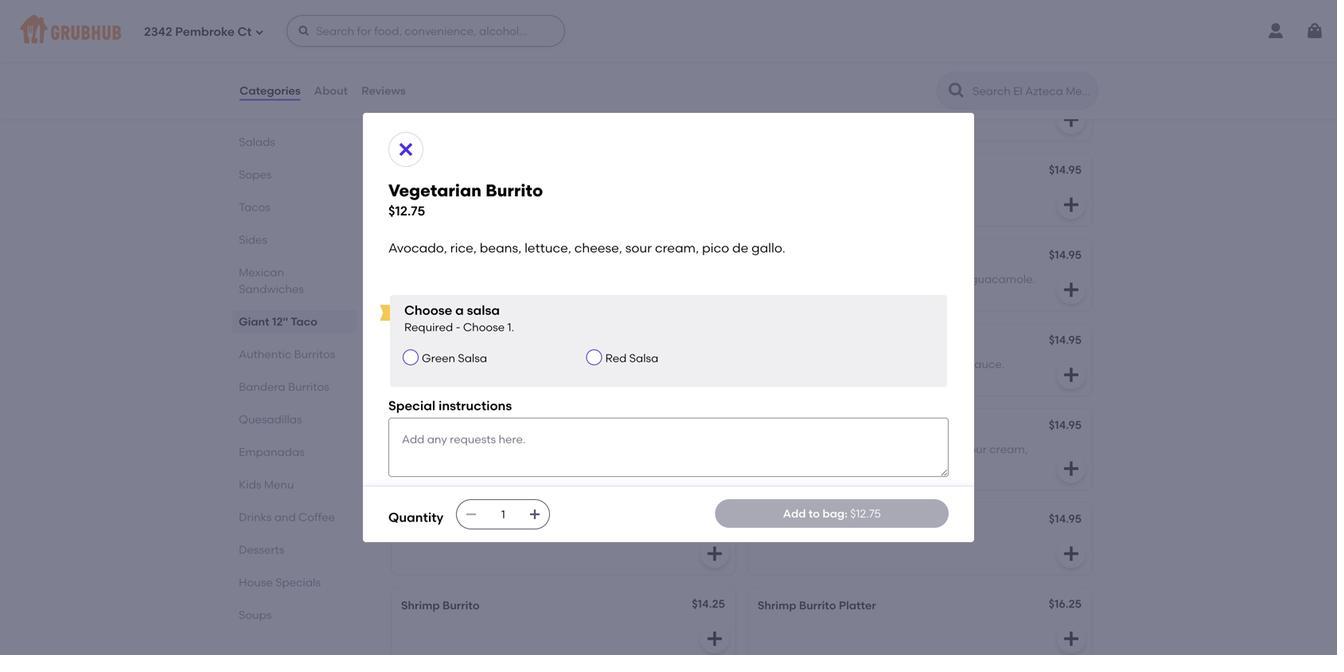 Task type: locate. For each thing, give the bounding box(es) containing it.
vegetarian down special instructions
[[401, 420, 462, 434]]

chicken down '1.'
[[490, 335, 535, 349]]

chicken,
[[796, 273, 841, 286]]

sauce.
[[443, 110, 478, 123], [799, 110, 835, 123], [613, 358, 648, 371], [969, 358, 1005, 371]]

1 horizontal spatial pico
[[702, 240, 729, 256]]

pastor.
[[414, 94, 452, 107], [771, 94, 808, 107]]

salsa
[[458, 352, 487, 366], [629, 352, 659, 366]]

de
[[732, 240, 748, 256], [427, 459, 441, 473], [784, 459, 798, 473]]

fish left input item quantity number field
[[427, 514, 449, 528]]

0 horizontal spatial chicken
[[490, 335, 535, 349]]

1 horizontal spatial al
[[758, 94, 768, 107]]

burritos
[[294, 348, 335, 361], [288, 380, 329, 394]]

1 horizontal spatial fish
[[784, 514, 805, 528]]

mexican sandwiches
[[239, 266, 304, 296]]

coffee
[[298, 511, 335, 525]]

vegetarian down "pork"
[[388, 181, 482, 201]]

pineapple left search icon
[[874, 94, 929, 107]]

shrimp for shrimp burrito
[[401, 599, 440, 613]]

avocado, rice, beans, lettuce, cheese, sour cream, pico de gallo. for $14.95
[[758, 443, 1028, 473]]

vegetarian inside vegetarian burrito $12.75
[[388, 181, 482, 201]]

1 horizontal spatial cod
[[758, 514, 781, 528]]

chicken
[[490, 335, 535, 349], [846, 335, 891, 349]]

sopes tab
[[239, 166, 350, 183]]

beans,
[[480, 240, 522, 256], [902, 273, 938, 286], [481, 443, 517, 456], [837, 443, 873, 456]]

rice,
[[450, 240, 477, 256], [843, 273, 866, 286], [455, 443, 478, 456], [811, 443, 835, 456]]

pembroke
[[175, 25, 235, 39]]

desserts tab
[[239, 542, 350, 559]]

1 horizontal spatial pineapple
[[874, 94, 929, 107]]

0 horizontal spatial pastor.
[[414, 94, 452, 107]]

carnitas.
[[401, 187, 451, 201]]

kash burrito
[[401, 250, 468, 264]]

0 horizontal spatial grilled
[[460, 358, 493, 371]]

2 marinated grilled chicken with chipotle sauce. from the left
[[758, 358, 1005, 371]]

1 horizontal spatial marinated grilled chicken with chipotle sauce.
[[758, 358, 1005, 371]]

avocado, up add
[[758, 443, 809, 456]]

pastor. inside 'button'
[[414, 94, 452, 107]]

chicken down chipotle grilled chicken burrito platter
[[853, 358, 895, 371]]

0 horizontal spatial guajillo
[[401, 110, 440, 123]]

2 shrimp from the left
[[758, 599, 796, 613]]

choose up 'chipotle grilled chicken burrito'
[[463, 321, 505, 334]]

0 horizontal spatial chipotle
[[401, 335, 448, 349]]

chicken
[[496, 358, 538, 371], [853, 358, 895, 371]]

de down vegetarian burrito
[[427, 459, 441, 473]]

2 chicken from the left
[[846, 335, 891, 349]]

avocado, for $14.95
[[758, 443, 809, 456]]

1 al from the left
[[401, 94, 412, 107]]

1 marinated grilled chicken with chipotle sauce. from the left
[[401, 358, 648, 371]]

1 chicken from the left
[[490, 335, 535, 349]]

1 horizontal spatial guajillo
[[758, 110, 797, 123]]

5 $14.95 from the top
[[1049, 419, 1082, 432]]

1 horizontal spatial al pastor. grilled with pineapple and seasoned with guajillo sauce.
[[758, 94, 1034, 123]]

1 horizontal spatial shrimp
[[758, 599, 796, 613]]

beans, down vegetarian burrito $12.75 at the left of page
[[480, 240, 522, 256]]

and
[[575, 94, 597, 107], [932, 94, 953, 107], [274, 511, 296, 525]]

grilled down chipotle grilled chicken burrito platter
[[817, 358, 850, 371]]

1 al pastor. grilled with pineapple and seasoned with guajillo sauce. from the left
[[401, 94, 677, 123]]

2 chipotle from the left
[[923, 358, 967, 371]]

sour
[[625, 240, 652, 256], [607, 443, 630, 456], [964, 443, 987, 456]]

grilled chicken, rice, black beans, corn, guacamole.
[[758, 273, 1036, 286]]

2 kash from the left
[[758, 250, 784, 264]]

about
[[314, 84, 348, 97]]

platter
[[827, 250, 864, 264], [934, 335, 971, 349], [848, 514, 885, 528], [839, 599, 876, 613]]

2 chicken from the left
[[853, 358, 895, 371]]

1 horizontal spatial chipotle
[[923, 358, 967, 371]]

1 vertical spatial burritos
[[288, 380, 329, 394]]

burritos inside tab
[[288, 380, 329, 394]]

0 horizontal spatial al pastor. grilled with pineapple and seasoned with guajillo sauce.
[[401, 94, 677, 123]]

2342 pembroke ct
[[144, 25, 252, 39]]

grilled
[[454, 94, 490, 107], [811, 94, 846, 107], [758, 273, 793, 286], [451, 335, 487, 349], [807, 335, 844, 349]]

0 horizontal spatial chicken
[[496, 358, 538, 371]]

main navigation navigation
[[0, 0, 1337, 62]]

0 horizontal spatial and
[[274, 511, 296, 525]]

1 vertical spatial vegetarian
[[401, 420, 462, 434]]

fish left the to
[[784, 514, 805, 528]]

sour for $14.95
[[964, 443, 987, 456]]

2 horizontal spatial de
[[784, 459, 798, 473]]

1 horizontal spatial marinated
[[758, 358, 814, 371]]

$16.25
[[1049, 598, 1082, 611]]

kash for kash burrito
[[401, 250, 428, 264]]

1 chipotle from the left
[[566, 358, 610, 371]]

$14.95
[[1049, 69, 1082, 83], [1049, 163, 1082, 177], [1049, 248, 1082, 262], [1049, 334, 1082, 347], [1049, 419, 1082, 432], [1049, 513, 1082, 526]]

marinated grilled chicken with chipotle sauce. down chipotle grilled chicken burrito platter
[[758, 358, 1005, 371]]

6 $14.95 from the top
[[1049, 513, 1082, 526]]

menu
[[264, 478, 294, 492]]

de left kash burrito platter
[[732, 240, 748, 256]]

kids
[[239, 478, 261, 492]]

shrimp
[[401, 599, 440, 613], [758, 599, 796, 613]]

chipotle down chicken,
[[758, 335, 805, 349]]

chipotle
[[566, 358, 610, 371], [923, 358, 967, 371]]

sopes
[[239, 168, 272, 181]]

2 guajillo from the left
[[758, 110, 797, 123]]

rice, down vegetarian burrito
[[455, 443, 478, 456]]

quantity
[[388, 510, 444, 526]]

svg image
[[705, 110, 724, 129], [1062, 110, 1081, 129], [1062, 366, 1081, 385], [705, 460, 724, 479], [1062, 460, 1081, 479], [465, 509, 478, 521]]

marinated for chipotle grilled chicken burrito platter
[[758, 358, 814, 371]]

avocado, rice, beans, lettuce, cheese, sour cream, pico de gallo.
[[388, 240, 785, 256], [401, 443, 671, 473], [758, 443, 1028, 473]]

tacos tab
[[239, 199, 350, 216]]

1 cod from the left
[[401, 514, 424, 528]]

burritos down authentic burritos tab
[[288, 380, 329, 394]]

and inside al pastor. grilled with pineapple and seasoned with guajillo sauce. 'button'
[[575, 94, 597, 107]]

0 horizontal spatial pineapple
[[518, 94, 573, 107]]

sour for $12.75
[[607, 443, 630, 456]]

marinated grilled chicken with chipotle sauce.
[[401, 358, 648, 371], [758, 358, 1005, 371]]

0 horizontal spatial gallo.
[[444, 459, 474, 473]]

authentic burritos tab
[[239, 346, 350, 363]]

chipotle for chipotle grilled chicken burrito
[[401, 335, 448, 349]]

1 pineapple from the left
[[518, 94, 573, 107]]

$14.95 for avocado, rice, beans, lettuce, cheese, sour cream, pico de gallo.
[[1049, 419, 1082, 432]]

2 chipotle from the left
[[758, 335, 805, 349]]

0 vertical spatial burritos
[[294, 348, 335, 361]]

1 $14.95 from the top
[[1049, 69, 1082, 83]]

1 horizontal spatial and
[[575, 94, 597, 107]]

giant
[[239, 315, 269, 329]]

corn,
[[940, 273, 968, 286]]

1 vertical spatial choose
[[463, 321, 505, 334]]

marinated grilled chicken with chipotle sauce. for chipotle grilled chicken burrito platter
[[758, 358, 1005, 371]]

1 horizontal spatial kash
[[758, 250, 784, 264]]

$14.95 button
[[748, 154, 1092, 226]]

avocado, down the carnitas.
[[388, 240, 447, 256]]

0 horizontal spatial kash
[[401, 250, 428, 264]]

choose
[[404, 303, 452, 318], [463, 321, 505, 334]]

soups tab
[[239, 607, 350, 624]]

quesadillas
[[239, 413, 302, 427]]

0 horizontal spatial fish
[[427, 514, 449, 528]]

lettuce,
[[525, 240, 571, 256], [520, 443, 560, 456], [876, 443, 917, 456]]

1 marinated from the left
[[401, 358, 457, 371]]

al inside al pastor. grilled with pineapple and seasoned with guajillo sauce. 'button'
[[401, 94, 412, 107]]

2 horizontal spatial gallo.
[[801, 459, 830, 473]]

1 horizontal spatial salsa
[[629, 352, 659, 366]]

2 salsa from the left
[[629, 352, 659, 366]]

0 vertical spatial vegetarian
[[388, 181, 482, 201]]

1 kash from the left
[[401, 250, 428, 264]]

house specials tab
[[239, 575, 350, 591]]

cream, for $12.75
[[633, 443, 671, 456]]

pico for $12.75
[[401, 459, 425, 473]]

avocado, down vegetarian burrito
[[401, 443, 452, 456]]

$12.75
[[388, 203, 425, 219], [693, 248, 725, 262], [693, 419, 725, 432], [850, 507, 881, 521], [693, 513, 725, 526]]

0 horizontal spatial pico
[[401, 459, 425, 473]]

chicken for chipotle grilled chicken burrito platter
[[853, 358, 895, 371]]

1 grilled from the left
[[460, 358, 493, 371]]

1 shrimp from the left
[[401, 599, 440, 613]]

chicken down 'chipotle grilled chicken burrito'
[[496, 358, 538, 371]]

grilled
[[460, 358, 493, 371], [817, 358, 850, 371]]

1 horizontal spatial chicken
[[853, 358, 895, 371]]

Input item quantity number field
[[486, 501, 521, 529]]

chicken down black
[[846, 335, 891, 349]]

0 horizontal spatial de
[[427, 459, 441, 473]]

vegetarian
[[388, 181, 482, 201], [401, 420, 462, 434]]

3 $14.95 from the top
[[1049, 248, 1082, 262]]

2 cod from the left
[[758, 514, 781, 528]]

1 salsa from the left
[[458, 352, 487, 366]]

al pastor. grilled with pineapple and seasoned with guajillo sauce.
[[401, 94, 677, 123], [758, 94, 1034, 123]]

2 pastor. from the left
[[771, 94, 808, 107]]

1 horizontal spatial seasoned
[[956, 94, 1008, 107]]

grilled down 'chipotle grilled chicken burrito'
[[460, 358, 493, 371]]

Search El Azteca Mexican Restaurant-Mahwah search field
[[971, 84, 1093, 99]]

cream,
[[655, 240, 699, 256], [633, 443, 671, 456], [990, 443, 1028, 456]]

grilled for chipotle grilled chicken burrito platter
[[817, 358, 850, 371]]

1 horizontal spatial gallo.
[[752, 240, 785, 256]]

chipotle grilled chicken burrito
[[401, 335, 574, 349]]

1 seasoned from the left
[[599, 94, 652, 107]]

0 horizontal spatial choose
[[404, 303, 452, 318]]

1 fish from the left
[[427, 514, 449, 528]]

al pastor. grilled with pineapple and seasoned with guajillo sauce. button
[[392, 60, 735, 141]]

burritos down taco
[[294, 348, 335, 361]]

gallo. for $12.75
[[444, 459, 474, 473]]

choose up required
[[404, 303, 452, 318]]

gallo. for $14.95
[[801, 459, 830, 473]]

salsa right red
[[629, 352, 659, 366]]

marinated
[[401, 358, 457, 371], [758, 358, 814, 371]]

carne molida.
[[401, 8, 478, 22]]

0 horizontal spatial marinated
[[401, 358, 457, 371]]

grilled inside al pastor. grilled with pineapple and seasoned with guajillo sauce. 'button'
[[454, 94, 490, 107]]

1 horizontal spatial grilled
[[817, 358, 850, 371]]

empanadas tab
[[239, 444, 350, 461]]

choose a salsa required - choose 1.
[[404, 303, 514, 334]]

chicken for chipotle grilled chicken burrito
[[490, 335, 535, 349]]

kash
[[401, 250, 428, 264], [758, 250, 784, 264]]

$14.95 for grilled chicken, rice, black beans, corn, guacamole.
[[1049, 248, 1082, 262]]

marinated grilled chicken with chipotle sauce. down '1.'
[[401, 358, 648, 371]]

2 $14.95 from the top
[[1049, 163, 1082, 177]]

de up add
[[784, 459, 798, 473]]

0 horizontal spatial seasoned
[[599, 94, 652, 107]]

burritos inside tab
[[294, 348, 335, 361]]

1 horizontal spatial chipotle
[[758, 335, 805, 349]]

1 chipotle from the left
[[401, 335, 448, 349]]

1 pastor. from the left
[[414, 94, 452, 107]]

with
[[492, 94, 515, 107], [654, 94, 677, 107], [849, 94, 872, 107], [1011, 94, 1034, 107], [541, 358, 563, 371], [897, 358, 920, 371]]

2 grilled from the left
[[817, 358, 850, 371]]

svg image
[[1305, 21, 1324, 41], [298, 25, 311, 37], [255, 27, 264, 37], [396, 140, 415, 159], [1062, 196, 1081, 215], [705, 281, 724, 300], [1062, 281, 1081, 300], [529, 509, 541, 521], [705, 545, 724, 564], [1062, 545, 1081, 564], [705, 630, 724, 649], [1062, 630, 1081, 649]]

cod
[[401, 514, 424, 528], [758, 514, 781, 528]]

0 horizontal spatial salsa
[[458, 352, 487, 366]]

chipotle
[[401, 335, 448, 349], [758, 335, 805, 349]]

2 fish from the left
[[784, 514, 805, 528]]

al
[[401, 94, 412, 107], [758, 94, 768, 107]]

salsa down 'chipotle grilled chicken burrito'
[[458, 352, 487, 366]]

chipotle down required
[[401, 335, 448, 349]]

categories button
[[239, 62, 301, 119]]

salsa
[[467, 303, 500, 318]]

2 marinated from the left
[[758, 358, 814, 371]]

0 horizontal spatial shrimp
[[401, 599, 440, 613]]

2 horizontal spatial pico
[[758, 459, 781, 473]]

mexican sandwiches tab
[[239, 264, 350, 298]]

1 horizontal spatial chicken
[[846, 335, 891, 349]]

1 horizontal spatial pastor.
[[771, 94, 808, 107]]

0 horizontal spatial marinated grilled chicken with chipotle sauce.
[[401, 358, 648, 371]]

1 guajillo from the left
[[401, 110, 440, 123]]

reviews
[[361, 84, 406, 97]]

pineapple
[[518, 94, 573, 107], [874, 94, 929, 107]]

pulled
[[401, 165, 435, 178]]

guacamole.
[[971, 273, 1036, 286]]

4 $14.95 from the top
[[1049, 334, 1082, 347]]

1 chicken from the left
[[496, 358, 538, 371]]

0 horizontal spatial al
[[401, 94, 412, 107]]

0 horizontal spatial cod
[[401, 514, 424, 528]]

0 horizontal spatial chipotle
[[566, 358, 610, 371]]

pineapple down carne molida. button
[[518, 94, 573, 107]]

vegetarian burrito
[[401, 420, 502, 434]]



Task type: vqa. For each thing, say whether or not it's contained in the screenshot.
top svg icon
no



Task type: describe. For each thing, give the bounding box(es) containing it.
avocado, rice, beans, lettuce, cheese, sour cream, pico de gallo. for $12.75
[[401, 443, 671, 473]]

authentic
[[239, 348, 291, 361]]

specials
[[275, 576, 321, 590]]

green salsa
[[422, 352, 487, 366]]

vegetarian for vegetarian burrito $12.75
[[388, 181, 482, 201]]

chipotle for chipotle grilled chicken burrito platter
[[923, 358, 967, 371]]

bandera burritos tab
[[239, 379, 350, 396]]

red
[[605, 352, 627, 366]]

tacos
[[239, 201, 270, 214]]

drinks and coffee tab
[[239, 509, 350, 526]]

$14.25
[[692, 598, 725, 611]]

bag:
[[823, 507, 848, 521]]

guajillo inside 'button'
[[401, 110, 440, 123]]

burritos for bandera burritos
[[288, 380, 329, 394]]

-
[[456, 321, 461, 334]]

house
[[239, 576, 273, 590]]

2 pineapple from the left
[[874, 94, 929, 107]]

carne molida. button
[[392, 0, 735, 47]]

burritos for authentic burritos
[[294, 348, 335, 361]]

drinks and coffee
[[239, 511, 335, 525]]

categories
[[240, 84, 301, 97]]

beans, up the bag:
[[837, 443, 873, 456]]

chicken for chipotle grilled chicken burrito
[[496, 358, 538, 371]]

special instructions
[[388, 398, 512, 414]]

drinks
[[239, 511, 272, 525]]

de for $14.95
[[784, 459, 798, 473]]

seasoned inside 'button'
[[599, 94, 652, 107]]

empanadas
[[239, 446, 305, 459]]

giant 12" taco
[[239, 315, 317, 329]]

salads tab
[[239, 134, 350, 150]]

0 vertical spatial choose
[[404, 303, 452, 318]]

kids menu
[[239, 478, 294, 492]]

taco
[[291, 315, 317, 329]]

kash burrito platter
[[758, 250, 864, 264]]

bandera burritos
[[239, 380, 329, 394]]

salsa for green salsa
[[458, 352, 487, 366]]

vegetarian for vegetarian burrito
[[401, 420, 462, 434]]

house specials
[[239, 576, 321, 590]]

lettuce, for $14.95
[[876, 443, 917, 456]]

beans, left corn,
[[902, 273, 938, 286]]

salads
[[239, 135, 275, 149]]

search icon image
[[947, 81, 966, 100]]

cheese, for $12.75
[[563, 443, 605, 456]]

chipotle for chipotle grilled chicken burrito
[[566, 358, 610, 371]]

kids menu tab
[[239, 477, 350, 493]]

rice, left black
[[843, 273, 866, 286]]

carne
[[401, 8, 435, 22]]

$14.95 inside button
[[1049, 163, 1082, 177]]

reviews button
[[361, 62, 407, 119]]

sides
[[239, 233, 267, 247]]

soups
[[239, 609, 272, 622]]

mexican
[[239, 266, 284, 279]]

authentic burritos
[[239, 348, 335, 361]]

1.
[[507, 321, 514, 334]]

pineapple inside 'button'
[[518, 94, 573, 107]]

rice, down vegetarian burrito $12.75 at the left of page
[[450, 240, 477, 256]]

shrimp burrito platter
[[758, 599, 876, 613]]

chipotle grilled chicken burrito platter
[[758, 335, 971, 349]]

fish for cod fish burrito platter
[[784, 514, 805, 528]]

pico for $14.95
[[758, 459, 781, 473]]

add
[[783, 507, 806, 521]]

al pastor. grilled with pineapple and seasoned with guajillo sauce. inside 'button'
[[401, 94, 677, 123]]

pork
[[438, 165, 463, 178]]

kash for kash burrito platter
[[758, 250, 784, 264]]

giant 12" taco tab
[[239, 314, 350, 330]]

12"
[[272, 315, 288, 329]]

de for $12.75
[[427, 459, 441, 473]]

grilled for chipotle grilled chicken burrito
[[460, 358, 493, 371]]

special
[[388, 398, 435, 414]]

chicken for chipotle grilled chicken burrito platter
[[846, 335, 891, 349]]

add to bag: $12.75
[[783, 507, 881, 521]]

$14.95 for al pastor. grilled with pineapple and seasoned with guajillo sauce.
[[1049, 69, 1082, 83]]

molida.
[[438, 8, 478, 22]]

2 al pastor. grilled with pineapple and seasoned with guajillo sauce. from the left
[[758, 94, 1034, 123]]

2 horizontal spatial and
[[932, 94, 953, 107]]

a
[[455, 303, 464, 318]]

$14.95 for marinated grilled chicken with chipotle sauce.
[[1049, 334, 1082, 347]]

desserts
[[239, 544, 284, 557]]

fish for cod fish burrito
[[427, 514, 449, 528]]

salsa for red salsa
[[629, 352, 659, 366]]

and inside drinks and coffee tab
[[274, 511, 296, 525]]

red salsa
[[605, 352, 659, 366]]

cod fish burrito
[[401, 514, 488, 528]]

bandera
[[239, 380, 285, 394]]

sides tab
[[239, 232, 350, 248]]

quesadillas tab
[[239, 411, 350, 428]]

cod for cod fish burrito
[[401, 514, 424, 528]]

pulled pork burrito
[[401, 165, 502, 178]]

ct
[[237, 25, 252, 39]]

shrimp burrito
[[401, 599, 480, 613]]

to
[[809, 507, 820, 521]]

cream, for $14.95
[[990, 443, 1028, 456]]

cod fish burrito platter
[[758, 514, 885, 528]]

avocado, for $12.75
[[401, 443, 452, 456]]

vegetarian burrito $12.75
[[388, 181, 543, 219]]

marinated grilled chicken with chipotle sauce. for chipotle grilled chicken burrito
[[401, 358, 648, 371]]

1 horizontal spatial choose
[[463, 321, 505, 334]]

required
[[404, 321, 453, 334]]

chipotle for chipotle grilled chicken burrito platter
[[758, 335, 805, 349]]

cheese, for $14.95
[[920, 443, 961, 456]]

rice, up the to
[[811, 443, 835, 456]]

shrimp for shrimp burrito platter
[[758, 599, 796, 613]]

black
[[869, 273, 899, 286]]

$12.75 inside vegetarian burrito $12.75
[[388, 203, 425, 219]]

beans, down instructions
[[481, 443, 517, 456]]

about button
[[313, 62, 349, 119]]

lettuce, for $12.75
[[520, 443, 560, 456]]

marinated for chipotle grilled chicken burrito
[[401, 358, 457, 371]]

instructions
[[439, 398, 512, 414]]

sauce. inside 'button'
[[443, 110, 478, 123]]

cod for cod fish burrito platter
[[758, 514, 781, 528]]

2342
[[144, 25, 172, 39]]

green
[[422, 352, 455, 366]]

Special instructions text field
[[388, 418, 949, 478]]

1 horizontal spatial de
[[732, 240, 748, 256]]

burrito inside vegetarian burrito $12.75
[[486, 181, 543, 201]]

sandwiches
[[239, 283, 304, 296]]

2 al from the left
[[758, 94, 768, 107]]

2 seasoned from the left
[[956, 94, 1008, 107]]



